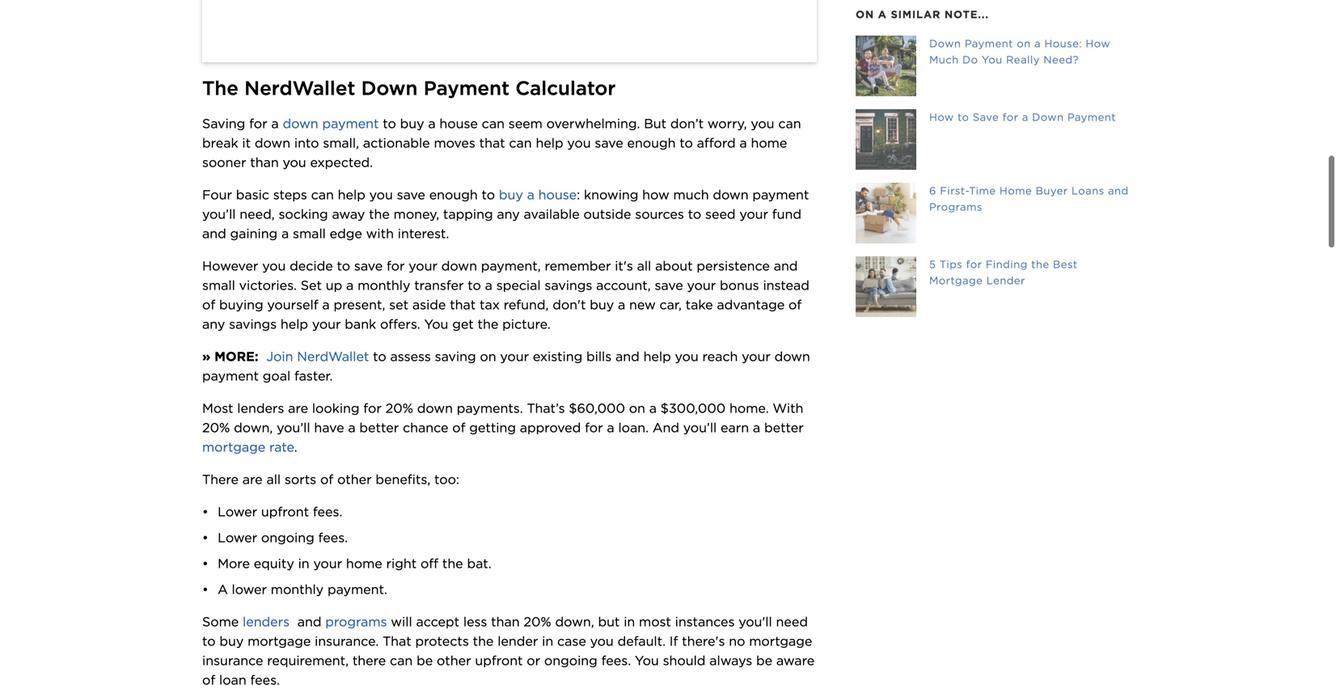 Task type: locate. For each thing, give the bounding box(es) containing it.
basic
[[236, 187, 269, 203]]

some lenders and programs
[[202, 614, 387, 630]]

$300,000
[[661, 400, 726, 416]]

you down default.
[[635, 653, 659, 668]]

0 horizontal spatial that
[[450, 297, 476, 313]]

0 horizontal spatial better
[[359, 420, 399, 435]]

2 vertical spatial down
[[1032, 111, 1064, 123]]

0 horizontal spatial be
[[417, 653, 433, 668]]

more
[[218, 556, 250, 571]]

small down 'socking'
[[293, 226, 326, 241]]

1 lower from the top
[[218, 504, 257, 520]]

you inside the "will accept less than 20% down, but in most instances you'll need to buy mortgage insurance. that protects the lender in case you default. if there's no mortgage insurance requirement, there can be other upfront or ongoing fees. you should always be aware of loan fees."
[[590, 633, 614, 649]]

1 vertical spatial payment
[[752, 187, 809, 203]]

payment up moves
[[424, 76, 510, 100]]

for right looking
[[363, 400, 382, 416]]

0 horizontal spatial small
[[202, 277, 235, 293]]

1 vertical spatial savings
[[229, 316, 277, 332]]

1 horizontal spatial be
[[756, 653, 772, 668]]

edge
[[330, 226, 362, 241]]

0 horizontal spatial other
[[337, 471, 372, 487]]

much
[[929, 53, 959, 66]]

payment down the need?
[[1067, 111, 1116, 123]]

home.
[[730, 400, 769, 416]]

on right saving on the bottom
[[480, 349, 496, 364]]

insurance
[[202, 653, 263, 668]]

down inside down payment on a house: how much do you really need?
[[929, 37, 961, 50]]

0 vertical spatial down,
[[234, 420, 273, 435]]

down
[[929, 37, 961, 50], [361, 76, 418, 100], [1032, 111, 1064, 123]]

saving for a down payment
[[202, 116, 379, 131]]

lenders inside 'most lenders are looking for 20% down payments. that's $60,000 on a $300,000 home. with 20% down, you'll have a better chance of getting approved for a loan. and you'll earn a better mortgage rate .'
[[237, 400, 284, 416]]

savings down the buying
[[229, 316, 277, 332]]

any inside the : knowing how much down payment you'll need, socking away the money, tapping any available outside sources to seed your fund and gaining a small edge with interest.
[[497, 206, 520, 222]]

monthly up 'some lenders and programs'
[[271, 581, 324, 597]]

1 vertical spatial any
[[202, 316, 225, 332]]

0 vertical spatial than
[[250, 154, 279, 170]]

1 vertical spatial nerdwallet
[[297, 349, 369, 364]]

in up "a lower monthly payment."
[[298, 556, 309, 571]]

5 tips for finding the best mortgage lender
[[929, 258, 1078, 287]]

and
[[1108, 184, 1129, 197], [202, 226, 226, 241], [774, 258, 798, 274], [616, 349, 640, 364], [297, 614, 321, 630]]

better left the chance
[[359, 420, 399, 435]]

how left save
[[929, 111, 954, 123]]

that's
[[527, 400, 565, 416]]

0 vertical spatial on
[[1017, 37, 1031, 50]]

2 be from the left
[[756, 653, 772, 668]]

20%
[[385, 400, 413, 416], [202, 420, 230, 435], [524, 614, 551, 630]]

can down that
[[390, 653, 413, 668]]

money,
[[394, 206, 439, 222]]

1 vertical spatial upfront
[[475, 653, 523, 668]]

looking
[[312, 400, 360, 416]]

need
[[776, 614, 808, 630]]

down right it
[[255, 135, 290, 151]]

steps
[[273, 187, 307, 203]]

be left aware
[[756, 653, 772, 668]]

your up join nerdwallet link
[[312, 316, 341, 332]]

a right up
[[346, 277, 354, 293]]

6 first-time home buyer loans and programs
[[929, 184, 1129, 213]]

2 vertical spatial in
[[542, 633, 553, 649]]

2 vertical spatial on
[[629, 400, 645, 416]]

are right the there
[[242, 471, 263, 487]]

actionable
[[363, 135, 430, 151]]

any down buy a house link
[[497, 206, 520, 222]]

0 vertical spatial that
[[479, 135, 505, 151]]

0 vertical spatial monthly
[[358, 277, 410, 293]]

save
[[595, 135, 623, 151], [397, 187, 425, 203], [354, 258, 383, 274], [655, 277, 683, 293]]

the right off
[[442, 556, 463, 571]]

overwhelming.
[[546, 116, 640, 131]]

how right house:
[[1086, 37, 1110, 50]]

of left the buying
[[202, 297, 215, 313]]

to left assess
[[373, 349, 386, 364]]

more:
[[214, 349, 259, 364]]

2 vertical spatial you
[[635, 653, 659, 668]]

0 horizontal spatial all
[[266, 471, 281, 487]]

0 vertical spatial enough
[[627, 135, 676, 151]]

1 vertical spatial small
[[202, 277, 235, 293]]

buy up 'insurance'
[[219, 633, 244, 649]]

the
[[369, 206, 390, 222], [1031, 258, 1049, 271], [478, 316, 499, 332], [442, 556, 463, 571], [473, 633, 494, 649]]

house up moves
[[439, 116, 478, 131]]

are inside 'most lenders are looking for 20% down payments. that's $60,000 on a $300,000 home. with 20% down, you'll have a better chance of getting approved for a loan. and you'll earn a better mortgage rate .'
[[288, 400, 308, 416]]

be down protects
[[417, 653, 433, 668]]

small inside the however you decide to save for your down payment, remember it's all about persistence and small victories. set up a monthly transfer to a special savings account, save your bonus instead of buying yourself a present, set aside that tax refund, don't buy a new car, take advantage of any savings help your bank offers. you get the picture.
[[202, 277, 235, 293]]

to inside the : knowing how much down payment you'll need, socking away the money, tapping any available outside sources to seed your fund and gaining a small edge with interest.
[[688, 206, 701, 222]]

0 horizontal spatial upfront
[[261, 504, 309, 520]]

than
[[250, 154, 279, 170], [491, 614, 520, 630]]

» more:
[[202, 349, 262, 364]]

in right the but
[[624, 614, 635, 630]]

0 vertical spatial ongoing
[[261, 530, 314, 545]]

your right reach
[[742, 349, 771, 364]]

a
[[878, 8, 887, 21], [1034, 37, 1041, 50], [1022, 111, 1029, 123], [271, 116, 279, 131], [428, 116, 436, 131], [740, 135, 747, 151], [527, 187, 535, 203], [281, 226, 289, 241], [346, 277, 354, 293], [485, 277, 492, 293], [322, 297, 330, 313], [618, 297, 625, 313], [649, 400, 657, 416], [348, 420, 356, 435], [607, 420, 614, 435], [753, 420, 760, 435]]

2 horizontal spatial in
[[624, 614, 635, 630]]

that
[[383, 633, 411, 649]]

0 horizontal spatial payment
[[202, 368, 259, 384]]

savings
[[545, 277, 592, 293], [229, 316, 277, 332]]

payments.
[[457, 400, 523, 416]]

ongoing down case
[[544, 653, 598, 668]]

how to save for a down payment
[[929, 111, 1116, 123]]

0 horizontal spatial ongoing
[[261, 530, 314, 545]]

mortgage up the there
[[202, 439, 265, 455]]

and right "loans"
[[1108, 184, 1129, 197]]

there
[[202, 471, 239, 487]]

other inside the "will accept less than 20% down, but in most instances you'll need to buy mortgage insurance. that protects the lender in case you default. if there's no mortgage insurance requirement, there can be other upfront or ongoing fees. you should always be aware of loan fees."
[[437, 653, 471, 668]]

down, up mortgage rate link at the bottom left
[[234, 420, 273, 435]]

1 horizontal spatial you
[[635, 653, 659, 668]]

and inside to assess saving on your existing bills and help you reach your down payment goal faster.
[[616, 349, 640, 364]]

car,
[[660, 297, 682, 313]]

instead
[[763, 277, 810, 293]]

that
[[479, 135, 505, 151], [450, 297, 476, 313]]

all right it's
[[637, 258, 651, 274]]

for down with
[[387, 258, 405, 274]]

1 vertical spatial are
[[242, 471, 263, 487]]

home right afford
[[751, 135, 787, 151]]

1 horizontal spatial better
[[764, 420, 804, 435]]

1 vertical spatial that
[[450, 297, 476, 313]]

0 vertical spatial small
[[293, 226, 326, 241]]

0 vertical spatial down
[[929, 37, 961, 50]]

ongoing down lower upfront fees.
[[261, 530, 314, 545]]

you right the do
[[982, 53, 1003, 66]]

house
[[439, 116, 478, 131], [538, 187, 577, 203]]

remember
[[545, 258, 611, 274]]

transfer
[[414, 277, 464, 293]]

0 vertical spatial payment
[[322, 116, 379, 131]]

save down overwhelming.
[[595, 135, 623, 151]]

sooner
[[202, 154, 246, 170]]

0 horizontal spatial are
[[242, 471, 263, 487]]

nerdwallet up saving for a down payment
[[244, 76, 355, 100]]

savings up don't at the left top
[[545, 277, 592, 293]]

0 horizontal spatial down
[[361, 76, 418, 100]]

all
[[637, 258, 651, 274], [266, 471, 281, 487]]

a left loan. on the bottom left of page
[[607, 420, 614, 435]]

0 horizontal spatial you
[[424, 316, 448, 332]]

buy a house link
[[499, 187, 577, 203]]

0 vertical spatial you
[[982, 53, 1003, 66]]

0 horizontal spatial 20%
[[202, 420, 230, 435]]

requirement,
[[267, 653, 349, 668]]

2 better from the left
[[764, 420, 804, 435]]

1 vertical spatial down
[[361, 76, 418, 100]]

lenders down "lower" at the left of page
[[243, 614, 290, 630]]

1 vertical spatial than
[[491, 614, 520, 630]]

you'll
[[202, 206, 236, 222], [277, 420, 310, 435], [683, 420, 717, 435]]

0 horizontal spatial enough
[[429, 187, 478, 203]]

small
[[293, 226, 326, 241], [202, 277, 235, 293]]

0 vertical spatial 20%
[[385, 400, 413, 416]]

nerdwallet for join
[[297, 349, 369, 364]]

most
[[639, 614, 671, 630]]

seed
[[705, 206, 736, 222]]

your inside the : knowing how much down payment you'll need, socking away the money, tapping any available outside sources to seed your fund and gaining a small edge with interest.
[[740, 206, 768, 222]]

lower up more at the bottom left of the page
[[218, 530, 257, 545]]

1 horizontal spatial 20%
[[385, 400, 413, 416]]

but
[[598, 614, 620, 630]]

down up seed
[[713, 187, 749, 203]]

0 vertical spatial other
[[337, 471, 372, 487]]

a up really
[[1034, 37, 1041, 50]]

1 vertical spatial 20%
[[202, 420, 230, 435]]

nerdwallet for the
[[244, 76, 355, 100]]

monthly
[[358, 277, 410, 293], [271, 581, 324, 597]]

the down tax
[[478, 316, 499, 332]]

all left the sorts
[[266, 471, 281, 487]]

how to save for a down payment link
[[856, 109, 1134, 170]]

1 horizontal spatial upfront
[[475, 653, 523, 668]]

2 horizontal spatial 20%
[[524, 614, 551, 630]]

0 vertical spatial lower
[[218, 504, 257, 520]]

really
[[1006, 53, 1040, 66]]

help up away
[[338, 187, 365, 203]]

monthly inside the however you decide to save for your down payment, remember it's all about persistence and small victories. set up a monthly transfer to a special savings account, save your bonus instead of buying yourself a present, set aside that tax refund, don't buy a new car, take advantage of any savings help your bank offers. you get the picture.
[[358, 277, 410, 293]]

on inside down payment on a house: how much do you really need?
[[1017, 37, 1031, 50]]

have
[[314, 420, 344, 435]]

2 lower from the top
[[218, 530, 257, 545]]

to up up
[[337, 258, 350, 274]]

payment
[[965, 37, 1013, 50], [424, 76, 510, 100], [1067, 111, 1116, 123]]

you
[[982, 53, 1003, 66], [424, 316, 448, 332], [635, 653, 659, 668]]

1 horizontal spatial than
[[491, 614, 520, 630]]

offers.
[[380, 316, 420, 332]]

there
[[352, 653, 386, 668]]

mortgage down need
[[749, 633, 812, 649]]

1 vertical spatial enough
[[429, 187, 478, 203]]

of right the sorts
[[320, 471, 333, 487]]

down, inside 'most lenders are looking for 20% down payments. that's $60,000 on a $300,000 home. with 20% down, you'll have a better chance of getting approved for a loan. and you'll earn a better mortgage rate .'
[[234, 420, 273, 435]]

how
[[1086, 37, 1110, 50], [929, 111, 954, 123]]

1 vertical spatial in
[[624, 614, 635, 630]]

your left fund
[[740, 206, 768, 222]]

1 horizontal spatial on
[[629, 400, 645, 416]]

1 vertical spatial home
[[346, 556, 382, 571]]

that inside the however you decide to save for your down payment, remember it's all about persistence and small victories. set up a monthly transfer to a special savings account, save your bonus instead of buying yourself a present, set aside that tax refund, don't buy a new car, take advantage of any savings help your bank offers. you get the picture.
[[450, 297, 476, 313]]

the left 'best'
[[1031, 258, 1049, 271]]

1 horizontal spatial in
[[542, 633, 553, 649]]

2 horizontal spatial down
[[1032, 111, 1064, 123]]

goal
[[263, 368, 291, 384]]

2 horizontal spatial payment
[[752, 187, 809, 203]]

0 horizontal spatial on
[[480, 349, 496, 364]]

in
[[298, 556, 309, 571], [624, 614, 635, 630], [542, 633, 553, 649]]

of inside the "will accept less than 20% down, but in most instances you'll need to buy mortgage insurance. that protects the lender in case you default. if there's no mortgage insurance requirement, there can be other upfront or ongoing fees. you should always be aware of loan fees."
[[202, 672, 215, 685]]

: knowing how much down payment you'll need, socking away the money, tapping any available outside sources to seed your fund and gaining a small edge with interest.
[[202, 187, 813, 241]]

2 vertical spatial payment
[[1067, 111, 1116, 123]]

1 horizontal spatial payment
[[965, 37, 1013, 50]]

help inside to assess saving on your existing bills and help you reach your down payment goal faster.
[[643, 349, 671, 364]]

1 horizontal spatial all
[[637, 258, 651, 274]]

1 horizontal spatial house
[[538, 187, 577, 203]]

0 vertical spatial upfront
[[261, 504, 309, 520]]

0 vertical spatial any
[[497, 206, 520, 222]]

1 horizontal spatial monthly
[[358, 277, 410, 293]]

existing
[[533, 349, 583, 364]]

0 vertical spatial all
[[637, 258, 651, 274]]

payment
[[322, 116, 379, 131], [752, 187, 809, 203], [202, 368, 259, 384]]

for inside the however you decide to save for your down payment, remember it's all about persistence and small victories. set up a monthly transfer to a special savings account, save your bonus instead of buying yourself a present, set aside that tax refund, don't buy a new car, take advantage of any savings help your bank offers. you get the picture.
[[387, 258, 405, 274]]

enough up the tapping
[[429, 187, 478, 203]]

advantage
[[717, 297, 785, 313]]

lender
[[986, 274, 1025, 287]]

0 horizontal spatial home
[[346, 556, 382, 571]]

0 vertical spatial home
[[751, 135, 787, 151]]

0 vertical spatial are
[[288, 400, 308, 416]]

2 horizontal spatial you
[[982, 53, 1003, 66]]

a up available
[[527, 187, 535, 203]]

1 horizontal spatial home
[[751, 135, 787, 151]]

buy inside the "will accept less than 20% down, but in most instances you'll need to buy mortgage insurance. that protects the lender in case you default. if there's no mortgage insurance requirement, there can be other upfront or ongoing fees. you should always be aware of loan fees."
[[219, 633, 244, 649]]

for inside 5 tips for finding the best mortgage lender
[[966, 258, 982, 271]]

seem
[[509, 116, 543, 131]]

mortgage inside 'most lenders are looking for 20% down payments. that's $60,000 on a $300,000 home. with 20% down, you'll have a better chance of getting approved for a loan. and you'll earn a better mortgage rate .'
[[202, 439, 265, 455]]

nerdwallet
[[244, 76, 355, 100], [297, 349, 369, 364]]

the inside the however you decide to save for your down payment, remember it's all about persistence and small victories. set up a monthly transfer to a special savings account, save your bonus instead of buying yourself a present, set aside that tax refund, don't buy a new car, take advantage of any savings help your bank offers. you get the picture.
[[478, 316, 499, 332]]

upfront down lender
[[475, 653, 523, 668]]

payment,
[[481, 258, 541, 274]]

break
[[202, 135, 238, 151]]

special
[[496, 277, 541, 293]]

down up with
[[774, 349, 810, 364]]

1 vertical spatial other
[[437, 653, 471, 668]]

how inside down payment on a house: how much do you really need?
[[1086, 37, 1110, 50]]

the inside the : knowing how much down payment you'll need, socking away the money, tapping any available outside sources to seed your fund and gaining a small edge with interest.
[[369, 206, 390, 222]]

2 vertical spatial 20%
[[524, 614, 551, 630]]

0 horizontal spatial than
[[250, 154, 279, 170]]

with
[[773, 400, 803, 416]]

buy up actionable
[[400, 116, 424, 131]]

down,
[[234, 420, 273, 435], [555, 614, 594, 630]]

the down less
[[473, 633, 494, 649]]

than down it
[[250, 154, 279, 170]]

payment inside the : knowing how much down payment you'll need, socking away the money, tapping any available outside sources to seed your fund and gaining a small edge with interest.
[[752, 187, 809, 203]]

and up instead
[[774, 258, 798, 274]]

payment inside down payment on a house: how much do you really need?
[[965, 37, 1013, 50]]

0 horizontal spatial how
[[929, 111, 954, 123]]

to inside to assess saving on your existing bills and help you reach your down payment goal faster.
[[373, 349, 386, 364]]

that right moves
[[479, 135, 505, 151]]

buy
[[400, 116, 424, 131], [499, 187, 523, 203], [590, 297, 614, 313], [219, 633, 244, 649]]

payment up fund
[[752, 187, 809, 203]]

you up victories. at the top left
[[262, 258, 286, 274]]

upfront up lower ongoing fees.
[[261, 504, 309, 520]]

1 horizontal spatial how
[[1086, 37, 1110, 50]]

monthly up set
[[358, 277, 410, 293]]

new
[[629, 297, 656, 313]]

0 horizontal spatial down,
[[234, 420, 273, 435]]

1 horizontal spatial ongoing
[[544, 653, 598, 668]]

1 vertical spatial monthly
[[271, 581, 324, 597]]

0 horizontal spatial you'll
[[202, 206, 236, 222]]

it
[[242, 135, 251, 151]]

account,
[[596, 277, 651, 293]]

1 horizontal spatial savings
[[545, 277, 592, 293]]

down up the chance
[[417, 400, 453, 416]]

2 horizontal spatial you'll
[[683, 420, 717, 435]]

20% inside the "will accept less than 20% down, but in most instances you'll need to buy mortgage insurance. that protects the lender in case you default. if there's no mortgage insurance requirement, there can be other upfront or ongoing fees. you should always be aware of loan fees."
[[524, 614, 551, 630]]

a inside the : knowing how much down payment you'll need, socking away the money, tapping any available outside sources to seed your fund and gaining a small edge with interest.
[[281, 226, 289, 241]]

down up actionable
[[361, 76, 418, 100]]

help inside the however you decide to save for your down payment, remember it's all about persistence and small victories. set up a monthly transfer to a special savings account, save your bonus instead of buying yourself a present, set aside that tax refund, don't buy a new car, take advantage of any savings help your bank offers. you get the picture.
[[281, 316, 308, 332]]

a
[[218, 581, 228, 597]]

you down the but
[[590, 633, 614, 649]]

0 vertical spatial payment
[[965, 37, 1013, 50]]

fees. down there are all sorts of other benefits, too:
[[313, 504, 342, 520]]

buy down account,
[[590, 297, 614, 313]]

help down car,
[[643, 349, 671, 364]]

save up car,
[[655, 277, 683, 293]]

0 vertical spatial how
[[1086, 37, 1110, 50]]

1 vertical spatial lenders
[[243, 614, 290, 630]]

fees. right loan
[[250, 672, 280, 685]]

1 vertical spatial on
[[480, 349, 496, 364]]

0 vertical spatial house
[[439, 116, 478, 131]]

1 vertical spatial you
[[424, 316, 448, 332]]

down down the need?
[[1032, 111, 1064, 123]]

1 vertical spatial ongoing
[[544, 653, 598, 668]]

1 horizontal spatial other
[[437, 653, 471, 668]]

home up payment.
[[346, 556, 382, 571]]

and
[[653, 420, 679, 435]]

you right worry,
[[751, 116, 774, 131]]

payment.
[[328, 581, 387, 597]]

instances
[[675, 614, 735, 630]]

other left benefits,
[[337, 471, 372, 487]]

you inside the however you decide to save for your down payment, remember it's all about persistence and small victories. set up a monthly transfer to a special savings account, save your bonus instead of buying yourself a present, set aside that tax refund, don't buy a new car, take advantage of any savings help your bank offers. you get the picture.
[[262, 258, 286, 274]]

best
[[1053, 258, 1078, 271]]

20% up lender
[[524, 614, 551, 630]]

1 horizontal spatial down,
[[555, 614, 594, 630]]

of left loan
[[202, 672, 215, 685]]

1 horizontal spatial payment
[[322, 116, 379, 131]]

can down seem
[[509, 135, 532, 151]]

enough down but
[[627, 135, 676, 151]]

better down with
[[764, 420, 804, 435]]



Task type: describe. For each thing, give the bounding box(es) containing it.
programs
[[325, 614, 387, 630]]

can right worry,
[[778, 116, 801, 131]]

your up transfer
[[409, 258, 438, 274]]

a right saving
[[271, 116, 279, 131]]

down payment on a house: how much do you really need?
[[929, 37, 1110, 66]]

loan.
[[618, 420, 649, 435]]

to up actionable
[[383, 116, 396, 131]]

the inside the "will accept less than 20% down, but in most instances you'll need to buy mortgage insurance. that protects the lender in case you default. if there's no mortgage insurance requirement, there can be other upfront or ongoing fees. you should always be aware of loan fees."
[[473, 633, 494, 649]]

always
[[709, 653, 752, 668]]

:
[[577, 187, 580, 203]]

help inside to buy a house can seem overwhelming. but don't worry, you can break it down into small, actionable moves that can help you save enough to afford a home sooner than you expected.
[[536, 135, 563, 151]]

a inside down payment on a house: how much do you really need?
[[1034, 37, 1041, 50]]

getting
[[469, 420, 516, 435]]

saving
[[435, 349, 476, 364]]

a up tax
[[485, 277, 492, 293]]

down inside 'most lenders are looking for 20% down payments. that's $60,000 on a $300,000 home. with 20% down, you'll have a better chance of getting approved for a loan. and you'll earn a better mortgage rate .'
[[417, 400, 453, 416]]

mortgage down lenders link
[[248, 633, 311, 649]]

approved
[[520, 420, 581, 435]]

you inside to assess saving on your existing bills and help you reach your down payment goal faster.
[[675, 349, 699, 364]]

$60,000
[[569, 400, 625, 416]]

fees. up more equity in your home right off the bat.
[[318, 530, 348, 545]]

to up the tapping
[[482, 187, 495, 203]]

your up "a lower monthly payment."
[[313, 556, 342, 571]]

lenders for most
[[237, 400, 284, 416]]

your up take
[[687, 277, 716, 293]]

available
[[524, 206, 580, 222]]

about
[[655, 258, 693, 274]]

save
[[973, 111, 999, 123]]

tapping
[[443, 206, 493, 222]]

small inside the : knowing how much down payment you'll need, socking away the money, tapping any available outside sources to seed your fund and gaining a small edge with interest.
[[293, 226, 326, 241]]

to left save
[[958, 111, 969, 123]]

down inside to assess saving on your existing bills and help you reach your down payment goal faster.
[[774, 349, 810, 364]]

small,
[[323, 135, 359, 151]]

refund,
[[504, 297, 549, 313]]

loan
[[219, 672, 246, 685]]

note...
[[945, 8, 989, 21]]

1 vertical spatial all
[[266, 471, 281, 487]]

for down the $60,000
[[585, 420, 603, 435]]

6
[[929, 184, 937, 197]]

down up into
[[283, 116, 318, 131]]

buyer
[[1036, 184, 1068, 197]]

a up moves
[[428, 116, 436, 131]]

to up tax
[[468, 277, 481, 293]]

a down up
[[322, 297, 330, 313]]

the inside 5 tips for finding the best mortgage lender
[[1031, 258, 1049, 271]]

save up 'money,'
[[397, 187, 425, 203]]

lenders for some
[[243, 614, 290, 630]]

you inside the "will accept less than 20% down, but in most instances you'll need to buy mortgage insurance. that protects the lender in case you default. if there's no mortgage insurance requirement, there can be other upfront or ongoing fees. you should always be aware of loan fees."
[[635, 653, 659, 668]]

a up and
[[649, 400, 657, 416]]

four
[[202, 187, 232, 203]]

buying
[[219, 297, 263, 313]]

if
[[670, 633, 678, 649]]

benefits,
[[376, 471, 430, 487]]

insurance.
[[315, 633, 379, 649]]

house:
[[1044, 37, 1082, 50]]

ongoing inside the "will accept less than 20% down, but in most instances you'll need to buy mortgage insurance. that protects the lender in case you default. if there's no mortgage insurance requirement, there can be other upfront or ongoing fees. you should always be aware of loan fees."
[[544, 653, 598, 668]]

first-
[[940, 184, 969, 197]]

enough inside to buy a house can seem overwhelming. but don't worry, you can break it down into small, actionable moves that can help you save enough to afford a home sooner than you expected.
[[627, 135, 676, 151]]

you down overwhelming.
[[567, 135, 591, 151]]

house inside to buy a house can seem overwhelming. but don't worry, you can break it down into small, actionable moves that can help you save enough to afford a home sooner than you expected.
[[439, 116, 478, 131]]

and inside the : knowing how much down payment you'll need, socking away the money, tapping any available outside sources to seed your fund and gaining a small edge with interest.
[[202, 226, 226, 241]]

or
[[527, 653, 540, 668]]

1 vertical spatial how
[[929, 111, 954, 123]]

can up 'socking'
[[311, 187, 334, 203]]

lenders link
[[239, 614, 294, 630]]

your down picture.
[[500, 349, 529, 364]]

to inside the "will accept less than 20% down, but in most instances you'll need to buy mortgage insurance. that protects the lender in case you default. if there's no mortgage insurance requirement, there can be other upfront or ongoing fees. you should always be aware of loan fees."
[[202, 633, 216, 649]]

1 better from the left
[[359, 420, 399, 435]]

right
[[386, 556, 417, 571]]

to buy a house can seem overwhelming. but don't worry, you can break it down into small, actionable moves that can help you save enough to afford a home sooner than you expected.
[[202, 116, 805, 170]]

tips
[[940, 258, 963, 271]]

than inside the "will accept less than 20% down, but in most instances you'll need to buy mortgage insurance. that protects the lender in case you default. if there's no mortgage insurance requirement, there can be other upfront or ongoing fees. you should always be aware of loan fees."
[[491, 614, 520, 630]]

moves
[[434, 135, 475, 151]]

you'll inside the : knowing how much down payment you'll need, socking away the money, tapping any available outside sources to seed your fund and gaining a small edge with interest.
[[202, 206, 236, 222]]

there are all sorts of other benefits, too:
[[202, 471, 459, 487]]

down inside to buy a house can seem overwhelming. but don't worry, you can break it down into small, actionable moves that can help you save enough to afford a home sooner than you expected.
[[255, 135, 290, 151]]

0 vertical spatial savings
[[545, 277, 592, 293]]

for right save
[[1003, 111, 1019, 123]]

down inside the however you decide to save for your down payment, remember it's all about persistence and small victories. set up a monthly transfer to a special savings account, save your bonus instead of buying yourself a present, set aside that tax refund, don't buy a new car, take advantage of any savings help your bank offers. you get the picture.
[[441, 258, 477, 274]]

expected.
[[310, 154, 373, 170]]

lower for lower upfront fees.
[[218, 504, 257, 520]]

get
[[452, 316, 474, 332]]

worry,
[[708, 116, 747, 131]]

too:
[[434, 471, 459, 487]]

most lenders are looking for 20% down payments. that's $60,000 on a $300,000 home. with 20% down, you'll have a better chance of getting approved for a loan. and you'll earn a better mortgage rate .
[[202, 400, 808, 455]]

and down "a lower monthly payment."
[[297, 614, 321, 630]]

on inside to assess saving on your existing bills and help you reach your down payment goal faster.
[[480, 349, 496, 364]]

6 first-time home buyer loans and programs link
[[856, 183, 1134, 243]]

you inside down payment on a house: how much do you really need?
[[982, 53, 1003, 66]]

1 horizontal spatial you'll
[[277, 420, 310, 435]]

buy down to buy a house can seem overwhelming. but don't worry, you can break it down into small, actionable moves that can help you save enough to afford a home sooner than you expected.
[[499, 187, 523, 203]]

it's
[[615, 258, 633, 274]]

a down worry,
[[740, 135, 747, 151]]

save inside to buy a house can seem overwhelming. but don't worry, you can break it down into small, actionable moves that can help you save enough to afford a home sooner than you expected.
[[595, 135, 623, 151]]

of inside 'most lenders are looking for 20% down payments. that's $60,000 on a $300,000 home. with 20% down, you'll have a better chance of getting approved for a loan. and you'll earn a better mortgage rate .'
[[452, 420, 465, 435]]

set
[[301, 277, 322, 293]]

decide
[[290, 258, 333, 274]]

the nerdwallet down payment calculator
[[202, 76, 616, 100]]

you down into
[[283, 154, 306, 170]]

0 horizontal spatial in
[[298, 556, 309, 571]]

socking
[[279, 206, 328, 222]]

less
[[463, 614, 487, 630]]

home
[[1000, 184, 1032, 197]]

buy inside to buy a house can seem overwhelming. but don't worry, you can break it down into small, actionable moves that can help you save enough to afford a home sooner than you expected.
[[400, 116, 424, 131]]

upfront inside the "will accept less than 20% down, but in most instances you'll need to buy mortgage insurance. that protects the lender in case you default. if there's no mortgage insurance requirement, there can be other upfront or ongoing fees. you should always be aware of loan fees."
[[475, 653, 523, 668]]

a right "have"
[[348, 420, 356, 435]]

fees. down default.
[[601, 653, 631, 668]]

case
[[557, 633, 586, 649]]

a down account,
[[618, 297, 625, 313]]

accept
[[416, 614, 459, 630]]

join
[[266, 349, 293, 364]]

and inside the however you decide to save for your down payment, remember it's all about persistence and small victories. set up a monthly transfer to a special savings account, save your bonus instead of buying yourself a present, set aside that tax refund, don't buy a new car, take advantage of any savings help your bank offers. you get the picture.
[[774, 258, 798, 274]]

faster.
[[294, 368, 333, 384]]

any inside the however you decide to save for your down payment, remember it's all about persistence and small victories. set up a monthly transfer to a special savings account, save your bonus instead of buying yourself a present, set aside that tax refund, don't buy a new car, take advantage of any savings help your bank offers. you get the picture.
[[202, 316, 225, 332]]

2 horizontal spatial payment
[[1067, 111, 1116, 123]]

don't
[[553, 297, 586, 313]]

how
[[642, 187, 669, 203]]

0 horizontal spatial payment
[[424, 76, 510, 100]]

that inside to buy a house can seem overwhelming. but don't worry, you can break it down into small, actionable moves that can help you save enough to afford a home sooner than you expected.
[[479, 135, 505, 151]]

assess
[[390, 349, 431, 364]]

to down don't
[[680, 135, 693, 151]]

do
[[962, 53, 978, 66]]

the
[[202, 76, 239, 100]]

reach
[[702, 349, 738, 364]]

a right on
[[878, 8, 887, 21]]

lower ongoing fees.
[[218, 530, 348, 545]]

all inside the however you decide to save for your down payment, remember it's all about persistence and small victories. set up a monthly transfer to a special savings account, save your bonus instead of buying yourself a present, set aside that tax refund, don't buy a new car, take advantage of any savings help your bank offers. you get the picture.
[[637, 258, 651, 274]]

payment inside to assess saving on your existing bills and help you reach your down payment goal faster.
[[202, 368, 259, 384]]

you'll
[[739, 614, 772, 630]]

you inside the however you decide to save for your down payment, remember it's all about persistence and small victories. set up a monthly transfer to a special savings account, save your bonus instead of buying yourself a present, set aside that tax refund, don't buy a new car, take advantage of any savings help your bank offers. you get the picture.
[[424, 316, 448, 332]]

for up it
[[249, 116, 267, 131]]

down inside the : knowing how much down payment you'll need, socking away the money, tapping any available outside sources to seed your fund and gaining a small edge with interest.
[[713, 187, 749, 203]]

and inside 6 first-time home buyer loans and programs
[[1108, 184, 1129, 197]]

you up with
[[369, 187, 393, 203]]

on
[[856, 8, 874, 21]]

take
[[686, 297, 713, 313]]

a right save
[[1022, 111, 1029, 123]]

a down home.
[[753, 420, 760, 435]]

can left seem
[[482, 116, 505, 131]]

chance
[[403, 420, 448, 435]]

buy inside the however you decide to save for your down payment, remember it's all about persistence and small victories. set up a monthly transfer to a special savings account, save your bonus instead of buying yourself a present, set aside that tax refund, don't buy a new car, take advantage of any savings help your bank offers. you get the picture.
[[590, 297, 614, 313]]

down, inside the "will accept less than 20% down, but in most instances you'll need to buy mortgage insurance. that protects the lender in case you default. if there's no mortgage insurance requirement, there can be other upfront or ongoing fees. you should always be aware of loan fees."
[[555, 614, 594, 630]]

set
[[389, 297, 409, 313]]

aware
[[776, 653, 815, 668]]

save down with
[[354, 258, 383, 274]]

but
[[644, 116, 667, 131]]

1 be from the left
[[417, 653, 433, 668]]

1 vertical spatial house
[[538, 187, 577, 203]]

loans
[[1072, 184, 1104, 197]]

0 horizontal spatial savings
[[229, 316, 277, 332]]

than inside to buy a house can seem overwhelming. but don't worry, you can break it down into small, actionable moves that can help you save enough to afford a home sooner than you expected.
[[250, 154, 279, 170]]

up
[[326, 277, 342, 293]]

0 horizontal spatial monthly
[[271, 581, 324, 597]]

of down instead
[[789, 297, 802, 313]]

5 tips for finding the best mortgage lender link
[[856, 256, 1134, 317]]

however you decide to save for your down payment, remember it's all about persistence and small victories. set up a monthly transfer to a special savings account, save your bonus instead of buying yourself a present, set aside that tax refund, don't buy a new car, take advantage of any savings help your bank offers. you get the picture.
[[202, 258, 813, 332]]

on inside 'most lenders are looking for 20% down payments. that's $60,000 on a $300,000 home. with 20% down, you'll have a better chance of getting approved for a loan. and you'll earn a better mortgage rate .'
[[629, 400, 645, 416]]

however
[[202, 258, 258, 274]]

can inside the "will accept less than 20% down, but in most instances you'll need to buy mortgage insurance. that protects the lender in case you default. if there's no mortgage insurance requirement, there can be other upfront or ongoing fees. you should always be aware of loan fees."
[[390, 653, 413, 668]]

persistence
[[697, 258, 770, 274]]

knowing
[[584, 187, 638, 203]]

no
[[729, 633, 745, 649]]

much
[[673, 187, 709, 203]]

home inside to buy a house can seem overwhelming. but don't worry, you can break it down into small, actionable moves that can help you save enough to afford a home sooner than you expected.
[[751, 135, 787, 151]]

lower for lower ongoing fees.
[[218, 530, 257, 545]]

bat.
[[467, 556, 491, 571]]

interest.
[[398, 226, 449, 241]]



Task type: vqa. For each thing, say whether or not it's contained in the screenshot.
there's
yes



